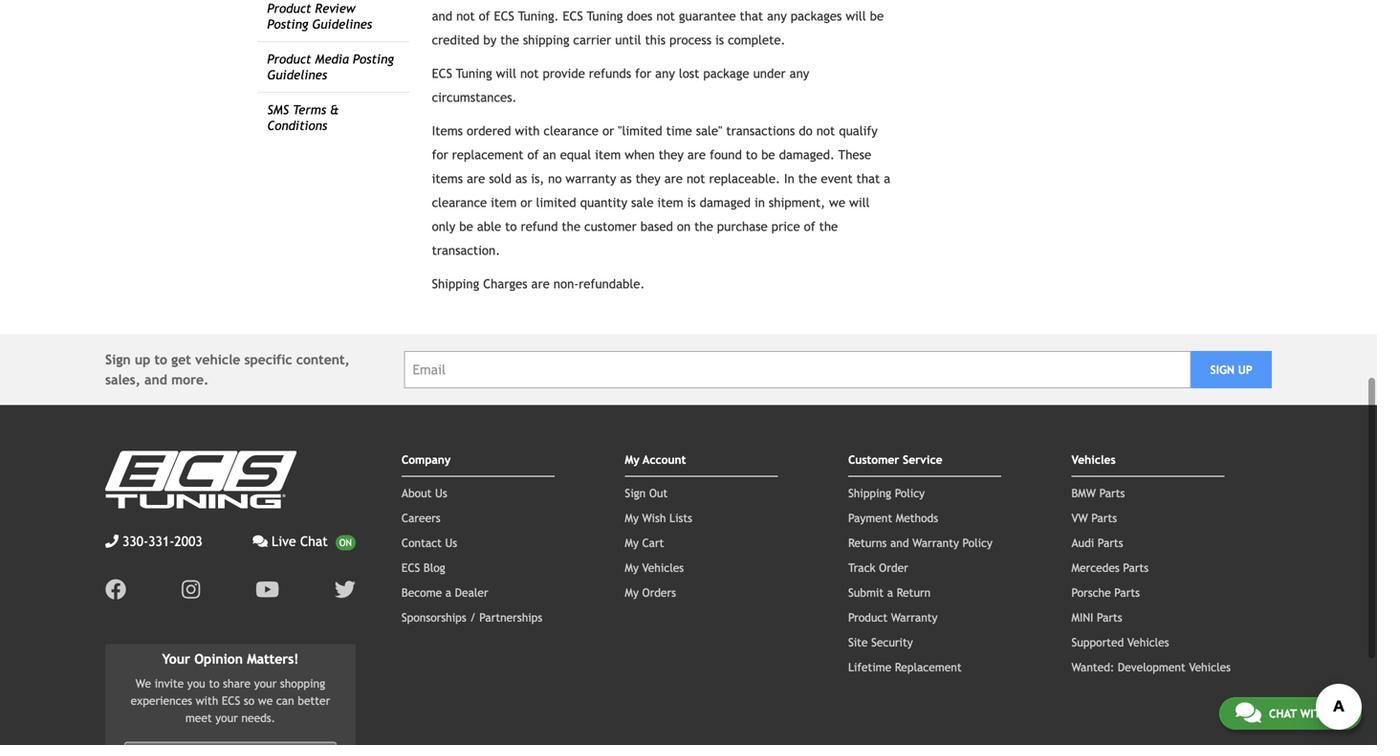 Task type: vqa. For each thing, say whether or not it's contained in the screenshot.
(5w- in the Oil Service Kit - Premium Includes Hengst oil filter, drain plug/washer, and 7 liters of Liqui Moly Leichtlauf High Tech Engine Oil (5w-40) oil
no



Task type: locate. For each thing, give the bounding box(es) containing it.
product left 'review'
[[267, 1, 311, 16]]

1 vertical spatial product
[[267, 52, 311, 67]]

they
[[659, 147, 684, 162], [636, 171, 661, 186]]

for inside ecs tuning will not provide refunds for any lost package under any circumstances.
[[635, 66, 652, 81]]

chat inside chat with us link
[[1269, 707, 1297, 720]]

my left orders
[[625, 586, 639, 599]]

content,
[[296, 352, 350, 367]]

guidelines inside the product media posting guidelines
[[267, 68, 327, 82]]

1 horizontal spatial as
[[620, 171, 632, 186]]

up for sign up to get vehicle specific content, sales, and more.
[[135, 352, 150, 367]]

refunds
[[589, 66, 631, 81]]

to inside 'sign up to get vehicle specific content, sales, and more.'
[[154, 352, 167, 367]]

1 vertical spatial for
[[432, 147, 448, 162]]

up inside button
[[1238, 363, 1253, 377]]

items
[[432, 124, 463, 138]]

ecs for ecs tuning will not provide refunds for any lost package under any circumstances.
[[432, 66, 452, 81]]

not inside ecs tuning will not provide refunds for any lost package under any circumstances.
[[520, 66, 539, 81]]

shipping policy link
[[848, 487, 925, 500]]

media
[[315, 52, 349, 67]]

twitter logo image
[[335, 579, 356, 600]]

posting right media
[[353, 52, 394, 67]]

are down sale"
[[688, 147, 706, 162]]

0 vertical spatial guidelines
[[312, 17, 372, 32]]

vehicles up "wanted: development vehicles" link
[[1128, 636, 1169, 649]]

they up 'sale'
[[636, 171, 661, 186]]

my vehicles link
[[625, 561, 684, 575]]

warranty down methods
[[913, 536, 959, 550]]

0 vertical spatial ecs
[[432, 66, 452, 81]]

0 vertical spatial will
[[496, 66, 516, 81]]

item down sold
[[491, 195, 517, 210]]

will right tuning on the top left of the page
[[496, 66, 516, 81]]

submit a return
[[848, 586, 931, 599]]

wanted: development vehicles
[[1072, 661, 1231, 674]]

parts right bmw
[[1100, 487, 1125, 500]]

lifetime replacement
[[848, 661, 962, 674]]

1 vertical spatial guidelines
[[267, 68, 327, 82]]

0 horizontal spatial policy
[[895, 487, 925, 500]]

youtube logo image
[[256, 579, 279, 600]]

guidelines down 'review'
[[312, 17, 372, 32]]

track
[[848, 561, 876, 575]]

my wish lists
[[625, 511, 692, 525]]

your right meet
[[215, 711, 238, 724]]

ecs left tuning on the top left of the page
[[432, 66, 452, 81]]

product inside product review posting guidelines
[[267, 1, 311, 16]]

0 vertical spatial or
[[603, 124, 614, 138]]

2 vertical spatial product
[[848, 611, 888, 624]]

0 horizontal spatial your
[[215, 711, 238, 724]]

my for my orders
[[625, 586, 639, 599]]

1 vertical spatial posting
[[353, 52, 394, 67]]

vehicles right development
[[1189, 661, 1231, 674]]

my for my account
[[625, 453, 640, 466]]

0 vertical spatial they
[[659, 147, 684, 162]]

0 vertical spatial warranty
[[913, 536, 959, 550]]

0 horizontal spatial shipping
[[432, 277, 479, 291]]

2 as from the left
[[620, 171, 632, 186]]

parts for vw parts
[[1092, 511, 1117, 525]]

chat right comments image
[[1269, 707, 1297, 720]]

shipping up "payment"
[[848, 487, 892, 500]]

these
[[839, 147, 872, 162]]

0 horizontal spatial with
[[196, 694, 218, 707]]

1 vertical spatial be
[[459, 219, 473, 234]]

site
[[848, 636, 868, 649]]

posting inside product review posting guidelines
[[267, 17, 308, 32]]

chat right live
[[300, 534, 328, 549]]

1 horizontal spatial be
[[761, 147, 775, 162]]

specific
[[244, 352, 292, 367]]

up
[[135, 352, 150, 367], [1238, 363, 1253, 377]]

a inside items ordered with clearance or "limited time sale" transactions do not qualify for replacement of an equal item when they are found to be damaged. these items are sold as is, no warranty as they are not replaceable. in the event that a clearance item or limited quantity sale item is damaged in shipment, we will only be able to refund the customer based on the purchase price of the transaction.
[[884, 171, 891, 186]]

product for product warranty
[[848, 611, 888, 624]]

a right the that
[[884, 171, 891, 186]]

sold
[[489, 171, 512, 186]]

2 horizontal spatial not
[[817, 124, 835, 138]]

4 my from the top
[[625, 561, 639, 575]]

0 vertical spatial for
[[635, 66, 652, 81]]

supported vehicles link
[[1072, 636, 1169, 649]]

parts for mini parts
[[1097, 611, 1123, 624]]

0 horizontal spatial be
[[459, 219, 473, 234]]

1 horizontal spatial your
[[254, 677, 277, 690]]

2 horizontal spatial ecs
[[432, 66, 452, 81]]

item up warranty
[[595, 147, 621, 162]]

payment methods
[[848, 511, 938, 525]]

we right so on the left of page
[[258, 694, 273, 707]]

parts right vw
[[1092, 511, 1117, 525]]

1 vertical spatial or
[[521, 195, 532, 210]]

price
[[772, 219, 800, 234]]

share
[[223, 677, 251, 690]]

us right comments image
[[1332, 707, 1346, 720]]

0 horizontal spatial as
[[516, 171, 527, 186]]

orders
[[642, 586, 676, 599]]

my left cart
[[625, 536, 639, 550]]

1 vertical spatial ecs
[[402, 561, 420, 575]]

we down event
[[829, 195, 846, 210]]

product left media
[[267, 52, 311, 67]]

instagram logo image
[[182, 579, 200, 600]]

us right the contact
[[445, 536, 457, 550]]

0 horizontal spatial for
[[432, 147, 448, 162]]

phone image
[[105, 535, 119, 548]]

item
[[595, 147, 621, 162], [491, 195, 517, 210], [657, 195, 683, 210]]

blog
[[424, 561, 445, 575]]

lifetime replacement link
[[848, 661, 962, 674]]

0 vertical spatial us
[[435, 487, 447, 500]]

for down items
[[432, 147, 448, 162]]

and right sales,
[[144, 372, 167, 388]]

ecs inside we invite you to share your shopping experiences with ecs so we can better meet your needs.
[[222, 694, 240, 707]]

parts for porsche parts
[[1114, 586, 1140, 599]]

&
[[330, 102, 339, 117]]

clearance down the items
[[432, 195, 487, 210]]

ecs tuning will not provide refunds for any lost package under any circumstances.
[[432, 66, 809, 105]]

2 vertical spatial ecs
[[222, 694, 240, 707]]

us right about
[[435, 487, 447, 500]]

1 vertical spatial policy
[[963, 536, 993, 550]]

so
[[244, 694, 255, 707]]

to left the get
[[154, 352, 167, 367]]

matters!
[[247, 652, 299, 667]]

the
[[798, 171, 817, 186], [562, 219, 581, 234], [695, 219, 713, 234], [819, 219, 838, 234]]

1 any from the left
[[655, 66, 675, 81]]

1 horizontal spatial with
[[515, 124, 540, 138]]

be right only
[[459, 219, 473, 234]]

they down time
[[659, 147, 684, 162]]

to right you
[[209, 677, 220, 690]]

be
[[761, 147, 775, 162], [459, 219, 473, 234]]

guidelines inside product review posting guidelines
[[312, 17, 372, 32]]

posting for product review posting guidelines
[[267, 17, 308, 32]]

event
[[821, 171, 853, 186]]

0 horizontal spatial we
[[258, 694, 273, 707]]

or left the "limited on the left
[[603, 124, 614, 138]]

1 horizontal spatial or
[[603, 124, 614, 138]]

0 horizontal spatial not
[[520, 66, 539, 81]]

1 horizontal spatial any
[[790, 66, 809, 81]]

vehicles
[[1072, 453, 1116, 466], [642, 561, 684, 575], [1128, 636, 1169, 649], [1189, 661, 1231, 674]]

clearance up equal
[[544, 124, 599, 138]]

as left is,
[[516, 171, 527, 186]]

0 vertical spatial not
[[520, 66, 539, 81]]

ecs left so on the left of page
[[222, 694, 240, 707]]

parts up porsche parts link
[[1123, 561, 1149, 575]]

1 horizontal spatial policy
[[963, 536, 993, 550]]

returns
[[848, 536, 887, 550]]

0 horizontal spatial up
[[135, 352, 150, 367]]

with up meet
[[196, 694, 218, 707]]

sign inside button
[[1210, 363, 1235, 377]]

1 vertical spatial and
[[890, 536, 909, 550]]

0 horizontal spatial any
[[655, 66, 675, 81]]

1 horizontal spatial posting
[[353, 52, 394, 67]]

any right under
[[790, 66, 809, 81]]

0 vertical spatial posting
[[267, 17, 308, 32]]

with inside items ordered with clearance or "limited time sale" transactions do not qualify for replacement of an equal item when they are found to be damaged. these items are sold as is, no warranty as they are not replaceable. in the event that a clearance item or limited quantity sale item is damaged in shipment, we will only be able to refund the customer based on the purchase price of the transaction.
[[515, 124, 540, 138]]

partnerships
[[479, 611, 543, 624]]

1 horizontal spatial for
[[635, 66, 652, 81]]

get
[[171, 352, 191, 367]]

shipping for shipping policy
[[848, 487, 892, 500]]

porsche parts link
[[1072, 586, 1140, 599]]

0 horizontal spatial will
[[496, 66, 516, 81]]

needs.
[[241, 711, 276, 724]]

0 horizontal spatial of
[[527, 147, 539, 162]]

as down when
[[620, 171, 632, 186]]

1 horizontal spatial shipping
[[848, 487, 892, 500]]

with right ordered
[[515, 124, 540, 138]]

we invite you to share your shopping experiences with ecs so we can better meet your needs.
[[131, 677, 330, 724]]

sms terms & conditions
[[267, 102, 339, 133]]

not
[[520, 66, 539, 81], [817, 124, 835, 138], [687, 171, 705, 186]]

any left lost
[[655, 66, 675, 81]]

is
[[687, 195, 696, 210]]

item left is
[[657, 195, 683, 210]]

1 vertical spatial of
[[804, 219, 815, 234]]

my wish lists link
[[625, 511, 692, 525]]

the down the shipment,
[[819, 219, 838, 234]]

1 my from the top
[[625, 453, 640, 466]]

product inside the product media posting guidelines
[[267, 52, 311, 67]]

able
[[477, 219, 501, 234]]

a left return
[[887, 586, 893, 599]]

product for product review posting guidelines
[[267, 1, 311, 16]]

a for customer service
[[887, 586, 893, 599]]

or down is,
[[521, 195, 532, 210]]

331-
[[148, 534, 174, 549]]

product down the submit
[[848, 611, 888, 624]]

my for my cart
[[625, 536, 639, 550]]

of right price
[[804, 219, 815, 234]]

sign inside 'sign up to get vehicle specific content, sales, and more.'
[[105, 352, 131, 367]]

will
[[496, 66, 516, 81], [849, 195, 870, 210]]

1 horizontal spatial chat
[[1269, 707, 1297, 720]]

vehicles up bmw parts link on the right of the page
[[1072, 453, 1116, 466]]

not up is
[[687, 171, 705, 186]]

ecs
[[432, 66, 452, 81], [402, 561, 420, 575], [222, 694, 240, 707]]

for right refunds
[[635, 66, 652, 81]]

1 vertical spatial they
[[636, 171, 661, 186]]

posting up product media posting guidelines link
[[267, 17, 308, 32]]

porsche parts
[[1072, 586, 1140, 599]]

will inside ecs tuning will not provide refunds for any lost package under any circumstances.
[[496, 66, 516, 81]]

0 horizontal spatial posting
[[267, 17, 308, 32]]

be down transactions at top right
[[761, 147, 775, 162]]

wanted: development vehicles link
[[1072, 661, 1231, 674]]

my orders
[[625, 586, 676, 599]]

0 vertical spatial shipping
[[432, 277, 479, 291]]

we inside we invite you to share your shopping experiences with ecs so we can better meet your needs.
[[258, 694, 273, 707]]

shipping down transaction. at left top
[[432, 277, 479, 291]]

posting for product media posting guidelines
[[353, 52, 394, 67]]

1 vertical spatial chat
[[1269, 707, 1297, 720]]

posting inside the product media posting guidelines
[[353, 52, 394, 67]]

0 horizontal spatial and
[[144, 372, 167, 388]]

the down "limited"
[[562, 219, 581, 234]]

as
[[516, 171, 527, 186], [620, 171, 632, 186]]

policy
[[895, 487, 925, 500], [963, 536, 993, 550]]

0 vertical spatial product
[[267, 1, 311, 16]]

replacement
[[452, 147, 524, 162]]

will down the that
[[849, 195, 870, 210]]

porsche
[[1072, 586, 1111, 599]]

1 vertical spatial shipping
[[848, 487, 892, 500]]

the right on
[[695, 219, 713, 234]]

1 horizontal spatial not
[[687, 171, 705, 186]]

live chat
[[272, 534, 328, 549]]

a left dealer
[[445, 586, 452, 599]]

an
[[543, 147, 556, 162]]

warranty down return
[[891, 611, 938, 624]]

not left provide
[[520, 66, 539, 81]]

1 vertical spatial we
[[258, 694, 273, 707]]

1 horizontal spatial item
[[595, 147, 621, 162]]

my down the my cart link
[[625, 561, 639, 575]]

product
[[267, 1, 311, 16], [267, 52, 311, 67], [848, 611, 888, 624]]

1 vertical spatial not
[[817, 124, 835, 138]]

us for about us
[[435, 487, 447, 500]]

0 horizontal spatial sign
[[105, 352, 131, 367]]

0 vertical spatial clearance
[[544, 124, 599, 138]]

transaction.
[[432, 243, 500, 258]]

better
[[298, 694, 330, 707]]

my left the wish
[[625, 511, 639, 525]]

0 vertical spatial your
[[254, 677, 277, 690]]

0 vertical spatial of
[[527, 147, 539, 162]]

0 horizontal spatial ecs
[[222, 694, 240, 707]]

to up replaceable.
[[746, 147, 758, 162]]

shipment,
[[769, 195, 825, 210]]

my orders link
[[625, 586, 676, 599]]

1 horizontal spatial ecs
[[402, 561, 420, 575]]

facebook logo image
[[105, 579, 126, 600]]

your up so on the left of page
[[254, 677, 277, 690]]

wanted:
[[1072, 661, 1115, 674]]

or
[[603, 124, 614, 138], [521, 195, 532, 210]]

3 my from the top
[[625, 536, 639, 550]]

1 horizontal spatial will
[[849, 195, 870, 210]]

my left 'account'
[[625, 453, 640, 466]]

1 vertical spatial will
[[849, 195, 870, 210]]

not right the do
[[817, 124, 835, 138]]

clearance
[[544, 124, 599, 138], [432, 195, 487, 210]]

5 my from the top
[[625, 586, 639, 599]]

with right comments image
[[1300, 707, 1329, 720]]

0 horizontal spatial chat
[[300, 534, 328, 549]]

sign out
[[625, 487, 668, 500]]

0 vertical spatial chat
[[300, 534, 328, 549]]

product for product media posting guidelines
[[267, 52, 311, 67]]

1 horizontal spatial we
[[829, 195, 846, 210]]

parts up mercedes parts link
[[1098, 536, 1123, 550]]

can
[[276, 694, 294, 707]]

1 horizontal spatial of
[[804, 219, 815, 234]]

to inside we invite you to share your shopping experiences with ecs so we can better meet your needs.
[[209, 677, 220, 690]]

of left an
[[527, 147, 539, 162]]

parts down porsche parts link
[[1097, 611, 1123, 624]]

1 horizontal spatial and
[[890, 536, 909, 550]]

ecs tuning image
[[105, 451, 297, 509]]

1 horizontal spatial sign
[[625, 487, 646, 500]]

2 my from the top
[[625, 511, 639, 525]]

0 vertical spatial policy
[[895, 487, 925, 500]]

customer
[[848, 453, 899, 466]]

0 vertical spatial we
[[829, 195, 846, 210]]

parts down mercedes parts
[[1114, 586, 1140, 599]]

0 horizontal spatial clearance
[[432, 195, 487, 210]]

0 vertical spatial and
[[144, 372, 167, 388]]

"limited
[[618, 124, 662, 138]]

guidelines up the terms
[[267, 68, 327, 82]]

1 vertical spatial clearance
[[432, 195, 487, 210]]

1 vertical spatial us
[[445, 536, 457, 550]]

and up order
[[890, 536, 909, 550]]

are down time
[[664, 171, 683, 186]]

with inside we invite you to share your shopping experiences with ecs so we can better meet your needs.
[[196, 694, 218, 707]]

guidelines for review
[[312, 17, 372, 32]]

parts for bmw parts
[[1100, 487, 1125, 500]]

2 horizontal spatial sign
[[1210, 363, 1235, 377]]

1 horizontal spatial up
[[1238, 363, 1253, 377]]

mercedes
[[1072, 561, 1120, 575]]

up inside 'sign up to get vehicle specific content, sales, and more.'
[[135, 352, 150, 367]]

will inside items ordered with clearance or "limited time sale" transactions do not qualify for replacement of an equal item when they are found to be damaged. these items are sold as is, no warranty as they are not replaceable. in the event that a clearance item or limited quantity sale item is damaged in shipment, we will only be able to refund the customer based on the purchase price of the transaction.
[[849, 195, 870, 210]]

ecs inside ecs tuning will not provide refunds for any lost package under any circumstances.
[[432, 66, 452, 81]]

ecs left "blog"
[[402, 561, 420, 575]]



Task type: describe. For each thing, give the bounding box(es) containing it.
product review posting guidelines
[[267, 1, 372, 32]]

vehicles up orders
[[642, 561, 684, 575]]

qualify
[[839, 124, 878, 138]]

we inside items ordered with clearance or "limited time sale" transactions do not qualify for replacement of an equal item when they are found to be damaged. these items are sold as is, no warranty as they are not replaceable. in the event that a clearance item or limited quantity sale item is damaged in shipment, we will only be able to refund the customer based on the purchase price of the transaction.
[[829, 195, 846, 210]]

sign for sign up
[[1210, 363, 1235, 377]]

sponsorships / partnerships link
[[402, 611, 543, 624]]

product warranty link
[[848, 611, 938, 624]]

careers link
[[402, 511, 441, 525]]

up for sign up
[[1238, 363, 1253, 377]]

1 as from the left
[[516, 171, 527, 186]]

do
[[799, 124, 813, 138]]

meet
[[185, 711, 212, 724]]

become a dealer
[[402, 586, 488, 599]]

customer
[[584, 219, 637, 234]]

sale
[[631, 195, 654, 210]]

my for my wish lists
[[625, 511, 639, 525]]

audi parts
[[1072, 536, 1123, 550]]

bmw parts link
[[1072, 487, 1125, 500]]

2 horizontal spatial with
[[1300, 707, 1329, 720]]

vw parts link
[[1072, 511, 1117, 525]]

about
[[402, 487, 432, 500]]

out
[[649, 487, 668, 500]]

ecs blog
[[402, 561, 445, 575]]

charges
[[483, 277, 528, 291]]

only
[[432, 219, 456, 234]]

sign for sign up to get vehicle specific content, sales, and more.
[[105, 352, 131, 367]]

330-
[[122, 534, 148, 549]]

when
[[625, 147, 655, 162]]

are left sold
[[467, 171, 485, 186]]

no
[[548, 171, 562, 186]]

0 horizontal spatial or
[[521, 195, 532, 210]]

sale"
[[696, 124, 723, 138]]

mercedes parts
[[1072, 561, 1149, 575]]

about us
[[402, 487, 447, 500]]

comments image
[[253, 535, 268, 548]]

in
[[784, 171, 795, 186]]

contact us
[[402, 536, 457, 550]]

return
[[897, 586, 931, 599]]

parts for mercedes parts
[[1123, 561, 1149, 575]]

my vehicles
[[625, 561, 684, 575]]

ordered
[[467, 124, 511, 138]]

ecs for ecs blog
[[402, 561, 420, 575]]

cart
[[642, 536, 664, 550]]

provide
[[543, 66, 585, 81]]

review
[[315, 1, 355, 16]]

product review posting guidelines link
[[267, 1, 372, 32]]

are left non-
[[531, 277, 550, 291]]

conditions
[[267, 118, 327, 133]]

careers
[[402, 511, 441, 525]]

supported
[[1072, 636, 1124, 649]]

items ordered with clearance or "limited time sale" transactions do not qualify for replacement of an equal item when they are found to be damaged. these items are sold as is, no warranty as they are not replaceable. in the event that a clearance item or limited quantity sale item is damaged in shipment, we will only be able to refund the customer based on the purchase price of the transaction.
[[432, 124, 891, 258]]

you
[[187, 677, 205, 690]]

development
[[1118, 661, 1186, 674]]

and inside 'sign up to get vehicle specific content, sales, and more.'
[[144, 372, 167, 388]]

my account
[[625, 453, 686, 466]]

under
[[753, 66, 786, 81]]

refund
[[521, 219, 558, 234]]

on
[[677, 219, 691, 234]]

tuning
[[456, 66, 492, 81]]

lists
[[670, 511, 692, 525]]

experiences
[[131, 694, 192, 707]]

ecs blog link
[[402, 561, 445, 575]]

vw
[[1072, 511, 1088, 525]]

equal
[[560, 147, 591, 162]]

returns and warranty policy link
[[848, 536, 993, 550]]

1 vertical spatial warranty
[[891, 611, 938, 624]]

based
[[641, 219, 673, 234]]

parts for audi parts
[[1098, 536, 1123, 550]]

for inside items ordered with clearance or "limited time sale" transactions do not qualify for replacement of an equal item when they are found to be damaged. these items are sold as is, no warranty as they are not replaceable. in the event that a clearance item or limited quantity sale item is damaged in shipment, we will only be able to refund the customer based on the purchase price of the transaction.
[[432, 147, 448, 162]]

product media posting guidelines
[[267, 52, 394, 82]]

the right in
[[798, 171, 817, 186]]

1 horizontal spatial clearance
[[544, 124, 599, 138]]

sign up to get vehicle specific content, sales, and more.
[[105, 352, 350, 388]]

0 vertical spatial be
[[761, 147, 775, 162]]

site security link
[[848, 636, 913, 649]]

submit
[[848, 586, 884, 599]]

2 horizontal spatial item
[[657, 195, 683, 210]]

damaged.
[[779, 147, 835, 162]]

chat inside live chat link
[[300, 534, 328, 549]]

purchase
[[717, 219, 768, 234]]

your
[[162, 652, 190, 667]]

mercedes parts link
[[1072, 561, 1149, 575]]

terms
[[293, 102, 326, 117]]

us for contact us
[[445, 536, 457, 550]]

comments image
[[1236, 701, 1261, 724]]

a for company
[[445, 586, 452, 599]]

my for my vehicles
[[625, 561, 639, 575]]

2 vertical spatial us
[[1332, 707, 1346, 720]]

site security
[[848, 636, 913, 649]]

guidelines for media
[[267, 68, 327, 82]]

sales,
[[105, 372, 140, 388]]

Email email field
[[404, 351, 1191, 389]]

shopping
[[280, 677, 325, 690]]

vw parts
[[1072, 511, 1117, 525]]

non-
[[554, 277, 579, 291]]

methods
[[896, 511, 938, 525]]

submit a return link
[[848, 586, 931, 599]]

sign for sign out
[[625, 487, 646, 500]]

audi parts link
[[1072, 536, 1123, 550]]

time
[[666, 124, 692, 138]]

opinion
[[194, 652, 243, 667]]

to right able
[[505, 219, 517, 234]]

about us link
[[402, 487, 447, 500]]

shipping for shipping charges are non-refundable.
[[432, 277, 479, 291]]

1 vertical spatial your
[[215, 711, 238, 724]]

2 any from the left
[[790, 66, 809, 81]]

sign up button
[[1191, 351, 1272, 389]]

wish
[[642, 511, 666, 525]]

sms
[[267, 102, 289, 117]]

warranty
[[566, 171, 616, 186]]

circumstances.
[[432, 90, 517, 105]]

sign out link
[[625, 487, 668, 500]]

track order
[[848, 561, 908, 575]]

my cart
[[625, 536, 664, 550]]

2 vertical spatial not
[[687, 171, 705, 186]]

/
[[470, 611, 476, 624]]

0 horizontal spatial item
[[491, 195, 517, 210]]

chat with us
[[1269, 707, 1346, 720]]



